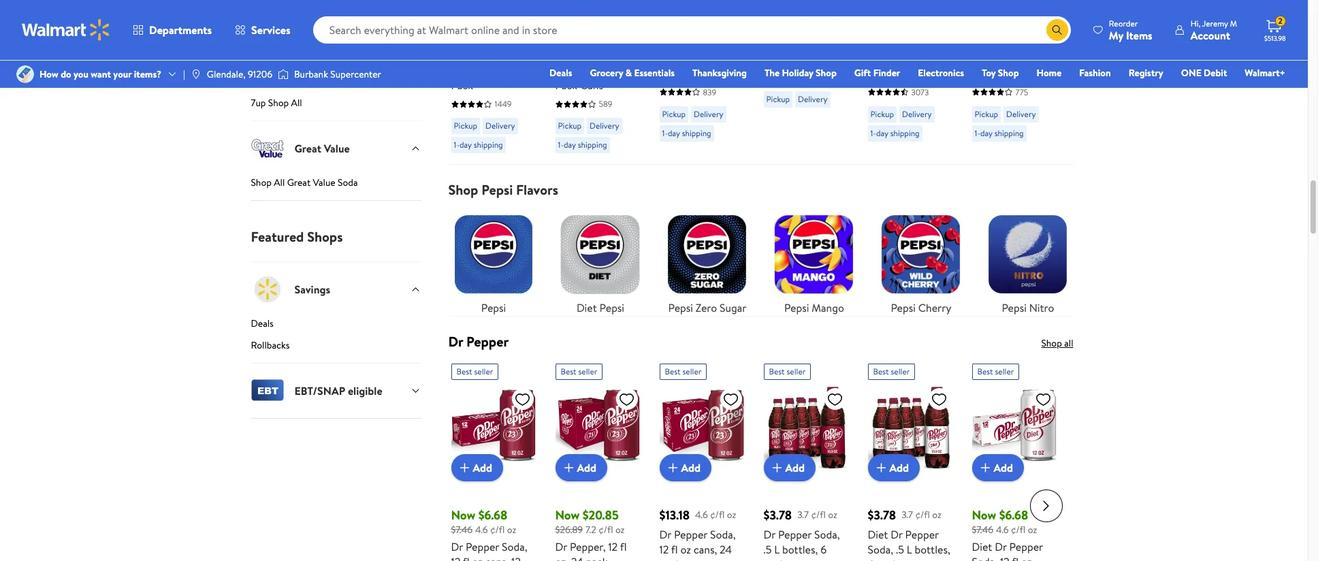 Task type: vqa. For each thing, say whether or not it's contained in the screenshot.
'4.9' inside $4.98 4.9 ¢/fl oz Pepsi Soda, 16.9 Fl Oz, 6 Count
yes



Task type: describe. For each thing, give the bounding box(es) containing it.
finder
[[874, 66, 901, 80]]

pepsi inside $4.98 4.9 ¢/fl oz diet pepsi soda, 16.9 oz bottles, 6 count
[[683, 36, 707, 51]]

1-day shipping for pepsi cola soda pop, 12 oz, 12 pack cans
[[871, 127, 920, 139]]

7up button
[[251, 41, 421, 96]]

diet inside $3.78 3.7 ¢/fl oz diet dr pepper soda, .5 l bottles, 6 pack
[[868, 527, 888, 542]]

2 $513.98
[[1265, 15, 1286, 43]]

oz, inside now $9.98 $13.28 3.5 ¢/fl oz diet pepsi soda pop, 12 fl oz, 24 pack cans
[[600, 63, 613, 78]]

toy shop
[[982, 66, 1019, 80]]

pickup for diet pepsi soda, 16.9 oz bottles, 6 count
[[662, 108, 686, 120]]

diet inside $4.98 4.9 ¢/fl oz diet pepsi soda, 16.9 oz bottles, 6 count
[[660, 36, 680, 51]]

¢/fl inside the now $9.98 $13.28 3.5 ¢/fl oz pepsi soda pop, 12 fl oz cans, 24 pack
[[493, 32, 508, 46]]

flavors
[[516, 181, 559, 199]]

add button for diet dr pepper soda, .5 l bottles, 6 pack
[[868, 455, 920, 482]]

$9.98 for soda
[[479, 16, 507, 33]]

fl inside now $6.68 $7.46 4.6 ¢/fl oz diet dr pepper soda, 12 fl o
[[1012, 554, 1019, 561]]

1- for pepsi soda pop, 12 fl oz cans, 24 pack
[[454, 139, 460, 151]]

add button for dr pepper, 12 fl oz, 24 pack
[[555, 455, 608, 482]]

home
[[1037, 66, 1062, 80]]

$7.46 for dr
[[451, 523, 473, 537]]

pepsi zero sugar
[[669, 301, 747, 316]]

l inside $3.78 3.7 ¢/fl oz diet dr pepper soda, .5 l bottles, 6 pack
[[907, 542, 912, 557]]

|
[[183, 67, 185, 81]]

oz,
[[764, 51, 780, 66]]

next slide for product carousel list image
[[1030, 489, 1063, 522]]

pepper inside now $6.68 $7.46 4.6 ¢/fl oz diet dr pepper soda, 12 fl o
[[1010, 539, 1043, 554]]

1-day shipping for diet pepsi soda, 16.9 oz bottles, 6 count
[[662, 127, 712, 139]]

3.5 for pepsi
[[583, 32, 595, 46]]

shop all link
[[1042, 337, 1074, 350]]

oz, inside $7.28 5.1 ¢/fl oz pepsi cola soda pop, 12 oz, 12 pack cans
[[904, 51, 917, 66]]

pop, inside $7.28 5.1 ¢/fl oz pepsi cola soda pop, 12 oz, 12 pack cans
[[868, 51, 889, 66]]

home link
[[1031, 65, 1068, 80]]

3.7 for pepper
[[798, 508, 809, 522]]

$4.98 for pepsi
[[764, 16, 794, 33]]

$13.28 for diet
[[555, 32, 580, 46]]

5.1 for cola
[[901, 17, 910, 30]]

delivery for pepsi soda, 16.9 fl oz, 6 count
[[798, 93, 828, 105]]

services button
[[223, 14, 302, 46]]

$13.28 for pepsi
[[451, 32, 476, 46]]

fl inside now $9.98 $13.28 3.5 ¢/fl oz diet pepsi soda pop, 12 fl oz, 24 pack cans
[[591, 63, 597, 78]]

Search search field
[[313, 16, 1071, 44]]

fl inside the now $9.98 $13.28 3.5 ¢/fl oz pepsi soda pop, 12 fl oz cans, 24 pack
[[463, 63, 470, 78]]

nitro
[[1030, 301, 1055, 316]]

$7.28 5.1 ¢/fl oz (12 cans) diet pepsi soda, 12 fl oz
[[972, 16, 1046, 81]]

you
[[74, 67, 88, 81]]

pickup for pepsi cola soda pop, 12 oz, 12 pack cans
[[871, 108, 894, 120]]

add for dr pepper, 12 fl oz, 24 pack
[[577, 461, 597, 476]]

1- for diet pepsi soda pop, 12 fl oz, 24 pack cans
[[558, 139, 564, 151]]

4.6 inside $13.18 4.6 ¢/fl oz dr pepper soda, 12 fl oz cans, 24 pack
[[695, 508, 708, 522]]

cans inside now $9.98 $13.28 3.5 ¢/fl oz diet pepsi soda pop, 12 fl oz, 24 pack cans
[[580, 78, 603, 93]]

diet pepsi link
[[555, 209, 646, 316]]

shipping for (12 cans) diet pepsi soda, 12 fl oz
[[995, 127, 1024, 139]]

soda, inside $4.98 4.9 ¢/fl oz pepsi soda, 16.9 fl oz, 6 count
[[791, 36, 817, 51]]

add to favorites list, dr pepper soda, 12 fl oz cans, 12 pack image
[[515, 391, 531, 408]]

burbank
[[294, 67, 328, 81]]

value inside 'dropdown button'
[[324, 141, 350, 156]]

pop, inside the now $9.98 $13.28 3.5 ¢/fl oz pepsi soda pop, 12 fl oz cans, 24 pack
[[504, 48, 525, 63]]

soda, inside now $6.68 $7.46 4.6 ¢/fl oz diet dr pepper soda, 12 fl o
[[972, 554, 998, 561]]

3 best seller from the left
[[665, 366, 702, 378]]

6 inside $4.98 4.9 ¢/fl oz pepsi soda, 16.9 fl oz, 6 count
[[782, 51, 789, 66]]

12 inside now $6.68 $7.46 4.6 ¢/fl oz diet dr pepper soda, 12 fl o
[[1000, 554, 1010, 561]]

add button for diet dr pepper soda, 12 fl o
[[972, 455, 1024, 482]]

3 seller from the left
[[683, 366, 702, 378]]

walmart+
[[1245, 66, 1286, 80]]

grocery & essentials
[[590, 66, 675, 80]]

16.9 inside $4.98 4.9 ¢/fl oz diet pepsi soda, 16.9 oz bottles, 6 count
[[660, 51, 677, 66]]

a&w shop all
[[251, 16, 308, 30]]

$3.78 3.7 ¢/fl oz diet dr pepper soda, .5 l bottles, 6 pack
[[868, 507, 951, 561]]

glendale, 91206
[[207, 67, 272, 81]]

12 inside $7.28 5.1 ¢/fl oz (12 cans) diet pepsi soda, 12 fl oz
[[1028, 51, 1037, 66]]

$4.98 4.9 ¢/fl oz pepsi soda, 16.9 fl oz, 6 count
[[764, 16, 848, 66]]

$3.78 3.7 ¢/fl oz dr pepper soda, .5 l bottles, 6 pack
[[764, 507, 840, 561]]

¢/fl inside $4.98 4.9 ¢/fl oz diet pepsi soda, 16.9 oz bottles, 6 count
[[710, 17, 724, 30]]

3.7 for dr
[[902, 508, 913, 522]]

589
[[599, 98, 613, 110]]

shipping for diet pepsi soda, 16.9 oz bottles, 6 count
[[682, 127, 712, 139]]

fl
[[840, 36, 848, 51]]

7up for 7up
[[295, 61, 312, 76]]

24 inside the now $9.98 $13.28 3.5 ¢/fl oz pepsi soda pop, 12 fl oz cans, 24 pack
[[514, 63, 526, 78]]

¢/fl inside now $6.68 $7.46 4.6 ¢/fl oz diet dr pepper soda, 12 fl o
[[1011, 523, 1026, 537]]

reorder
[[1109, 17, 1138, 29]]

4 seller from the left
[[787, 366, 806, 378]]

6 inside $3.78 3.7 ¢/fl oz diet dr pepper soda, .5 l bottles, 6 pack
[[868, 557, 874, 561]]

burbank supercenter
[[294, 67, 381, 81]]

3 add button from the left
[[660, 455, 712, 482]]

departments
[[149, 22, 212, 37]]

3 add from the left
[[681, 461, 701, 476]]

oz inside now $20.85 $26.89 7.2 ¢/fl oz dr pepper, 12 fl oz, 24 pack
[[616, 523, 625, 537]]

pack inside $7.28 5.1 ¢/fl oz pepsi cola soda pop, 12 oz, 12 pack cans
[[868, 66, 890, 81]]

bottles, inside the "$3.78 3.7 ¢/fl oz dr pepper soda, .5 l bottles, 6 pack"
[[783, 542, 818, 557]]

diet inside now $6.68 $7.46 4.6 ¢/fl oz diet dr pepper soda, 12 fl o
[[972, 539, 993, 554]]

eligible
[[348, 383, 382, 398]]

registry
[[1129, 66, 1164, 80]]

soda, inside $13.18 4.6 ¢/fl oz dr pepper soda, 12 fl oz cans, 24 pack
[[710, 527, 736, 542]]

3073 for $4.98
[[807, 71, 825, 83]]

soda, inside the "$3.78 3.7 ¢/fl oz dr pepper soda, .5 l bottles, 6 pack"
[[815, 527, 840, 542]]

all for a&w shop all
[[297, 16, 308, 30]]

now $6.68 $7.46 4.6 ¢/fl oz diet dr pepper soda, 12 fl o
[[972, 507, 1043, 561]]

¢/fl inside $3.78 3.7 ¢/fl oz diet dr pepper soda, .5 l bottles, 6 pack
[[916, 508, 930, 522]]

4.6 for dr pepper soda, 12 fl oz cans, 1
[[475, 523, 488, 537]]

shipping for pepsi soda pop, 12 fl oz cans, 24 pack
[[474, 139, 503, 151]]

add to cart image for the diet dr pepper soda, 12 fl oz cans, 12 pack image
[[978, 460, 994, 476]]

1- for pepsi cola soda pop, 12 oz, 12 pack cans
[[871, 127, 877, 139]]

soda inside $7.28 5.1 ¢/fl oz pepsi cola soda pop, 12 oz, 12 pack cans
[[920, 36, 943, 51]]

diet pepsi
[[577, 301, 625, 316]]

add to favorites list, dr pepper soda, .5 l bottles, 6 pack image
[[827, 391, 844, 408]]

best for diet dr pepper soda, 12 fl o
[[978, 366, 993, 378]]

the holiday shop link
[[759, 65, 843, 80]]

1-day shipping for (12 cans) diet pepsi soda, 12 fl oz
[[975, 127, 1024, 139]]

reorder my items
[[1109, 17, 1153, 43]]

savings button
[[251, 262, 421, 317]]

add to favorites list, diet dr pepper soda, .5 l bottles, 6 pack image
[[931, 391, 948, 408]]

account
[[1191, 28, 1231, 43]]

product group containing now $20.85
[[555, 359, 641, 561]]

fl inside $7.28 5.1 ¢/fl oz (12 cans) diet pepsi soda, 12 fl oz
[[1040, 51, 1046, 66]]

pepsi inside the now $9.98 $13.28 3.5 ¢/fl oz pepsi soda pop, 12 fl oz cans, 24 pack
[[451, 48, 476, 63]]

pickup for pepsi soda, 16.9 fl oz, 6 count
[[767, 93, 790, 105]]

24 inside now $9.98 $13.28 3.5 ¢/fl oz diet pepsi soda pop, 12 fl oz, 24 pack cans
[[616, 63, 628, 78]]

savings
[[295, 282, 330, 297]]

supercenter
[[331, 67, 381, 81]]

delivery for pepsi soda pop, 12 fl oz cans, 24 pack
[[486, 120, 515, 132]]

¢/fl inside now $20.85 $26.89 7.2 ¢/fl oz dr pepper, 12 fl oz, 24 pack
[[599, 523, 613, 537]]

1- for (12 cans) diet pepsi soda, 12 fl oz
[[975, 127, 981, 139]]

ebt/snap eligible
[[295, 383, 382, 398]]

services
[[251, 22, 291, 37]]

dr inside now $20.85 $26.89 7.2 ¢/fl oz dr pepper, 12 fl oz, 24 pack
[[555, 539, 567, 554]]

7.2
[[586, 523, 596, 537]]

day for pepsi cola soda pop, 12 oz, 12 pack cans
[[877, 127, 889, 139]]

now $9.98 $13.28 3.5 ¢/fl oz diet pepsi soda pop, 12 fl oz, 24 pack cans
[[555, 16, 629, 93]]

$7.28 for pepsi
[[868, 16, 895, 33]]

add to favorites list, diet dr pepper soda, 12 fl oz cans, 12 pack image
[[1036, 391, 1052, 408]]

best seller for diet dr pepper soda, .5 l bottles, 6 pack
[[873, 366, 910, 378]]

all for 7up shop all
[[291, 96, 302, 110]]

delivery for pepsi cola soda pop, 12 oz, 12 pack cans
[[902, 108, 932, 120]]

oz, inside now $20.85 $26.89 7.2 ¢/fl oz dr pepper, 12 fl oz, 24 pack
[[555, 554, 569, 561]]

12 inside now $9.98 $13.28 3.5 ¢/fl oz diet pepsi soda pop, 12 fl oz, 24 pack cans
[[579, 63, 588, 78]]

pepsi inside now $9.98 $13.28 3.5 ¢/fl oz diet pepsi soda pop, 12 fl oz, 24 pack cans
[[578, 48, 603, 63]]

.5 inside $3.78 3.7 ¢/fl oz diet dr pepper soda, .5 l bottles, 6 pack
[[896, 542, 904, 557]]

soda down great value
[[338, 176, 358, 189]]

ebt/snap
[[295, 383, 345, 398]]

$6.68 for dr
[[1000, 507, 1029, 524]]

great value button
[[251, 121, 421, 176]]

grocery & essentials link
[[584, 65, 681, 80]]

diet inside $7.28 5.1 ¢/fl oz (12 cans) diet pepsi soda, 12 fl oz
[[1017, 36, 1038, 51]]

dr pepper, 12 fl oz, 24 pack image
[[555, 386, 641, 471]]

fl inside $13.18 4.6 ¢/fl oz dr pepper soda, 12 fl oz cans, 24 pack
[[671, 542, 678, 557]]

count inside $4.98 4.9 ¢/fl oz diet pepsi soda, 16.9 oz bottles, 6 count
[[660, 66, 689, 81]]

walmart+ link
[[1239, 65, 1292, 80]]

¢/fl inside the "$3.78 3.7 ¢/fl oz dr pepper soda, .5 l bottles, 6 pack"
[[811, 508, 826, 522]]

fl inside now $6.68 $7.46 4.6 ¢/fl oz dr pepper soda, 12 fl oz cans, 1
[[463, 554, 470, 561]]

registry link
[[1123, 65, 1170, 80]]

your
[[113, 67, 132, 81]]

search icon image
[[1052, 25, 1063, 35]]

pop, inside now $9.98 $13.28 3.5 ¢/fl oz diet pepsi soda pop, 12 fl oz, 24 pack cans
[[555, 63, 576, 78]]

thanksgiving link
[[687, 65, 753, 80]]

now $6.68 $7.46 4.6 ¢/fl oz dr pepper soda, 12 fl oz cans, 1
[[451, 507, 528, 561]]

fl inside now $20.85 $26.89 7.2 ¢/fl oz dr pepper, 12 fl oz, 24 pack
[[620, 539, 627, 554]]

gift
[[855, 66, 871, 80]]

diet dr pepper soda, .5 l bottles, 6 pack image
[[868, 386, 953, 471]]

pepper inside now $6.68 $7.46 4.6 ¢/fl oz dr pepper soda, 12 fl oz cans, 1
[[466, 539, 499, 554]]

dr pepper soda, 12 fl oz cans, 24 pack image
[[660, 386, 745, 471]]

shipping for diet pepsi soda pop, 12 fl oz, 24 pack cans
[[578, 139, 607, 151]]

add to cart image for dr pepper soda, 12 fl oz cans, 24 pack image
[[665, 460, 681, 476]]

gift finder
[[855, 66, 901, 80]]

now for pepper
[[451, 507, 476, 524]]

shop all great value soda
[[251, 176, 358, 189]]

diet dr pepper soda, 12 fl oz cans, 12 pack image
[[972, 386, 1057, 471]]

shipping for pepsi cola soda pop, 12 oz, 12 pack cans
[[891, 127, 920, 139]]

pack for pepsi soda pop, 12 fl oz cans, 24 pack
[[451, 78, 473, 93]]

ebt/snap eligible button
[[251, 363, 421, 418]]

add to cart image for $3.78
[[873, 460, 890, 476]]

electronics
[[918, 66, 965, 80]]

all inside the shop all great value soda link
[[274, 176, 285, 189]]

12 inside $13.18 4.6 ¢/fl oz dr pepper soda, 12 fl oz cans, 24 pack
[[660, 542, 669, 557]]

4 best seller from the left
[[769, 366, 806, 378]]

zero
[[696, 301, 717, 316]]

one debit
[[1181, 66, 1228, 80]]

hi,
[[1191, 17, 1201, 29]]

great inside 'dropdown button'
[[295, 141, 321, 156]]

839
[[703, 86, 717, 98]]

dr inside $3.78 3.7 ¢/fl oz diet dr pepper soda, .5 l bottles, 6 pack
[[891, 527, 903, 542]]

1 vertical spatial value
[[313, 176, 336, 189]]

m
[[1230, 17, 1238, 29]]

shop all great value soda link
[[251, 176, 421, 200]]

pack for now
[[586, 554, 608, 561]]

the
[[765, 66, 780, 80]]

oz inside $3.78 3.7 ¢/fl oz diet dr pepper soda, .5 l bottles, 6 pack
[[933, 508, 942, 522]]

thanksgiving
[[693, 66, 747, 80]]

12 inside now $6.68 $7.46 4.6 ¢/fl oz dr pepper soda, 12 fl oz cans, 1
[[451, 554, 461, 561]]

$7.46 for diet
[[972, 523, 994, 537]]

dr pepper
[[448, 333, 509, 351]]

add button for dr pepper soda, 12 fl oz cans, 1
[[451, 455, 503, 482]]

Walmart Site-Wide search field
[[313, 16, 1071, 44]]

bottles,
[[693, 51, 729, 66]]

$26.89
[[555, 523, 583, 537]]

dr inside the "$3.78 3.7 ¢/fl oz dr pepper soda, .5 l bottles, 6 pack"
[[764, 527, 776, 542]]

1-day shipping for pepsi soda pop, 12 fl oz cans, 24 pack
[[454, 139, 503, 151]]

7up shop all link
[[251, 96, 421, 121]]

12 inside now $20.85 $26.89 7.2 ¢/fl oz dr pepper, 12 fl oz, 24 pack
[[608, 539, 618, 554]]

add for diet dr pepper soda, 12 fl o
[[994, 461, 1013, 476]]

soda inside the now $9.98 $13.28 3.5 ¢/fl oz pepsi soda pop, 12 fl oz cans, 24 pack
[[479, 48, 502, 63]]

soda, inside $7.28 5.1 ¢/fl oz (12 cans) diet pepsi soda, 12 fl oz
[[1000, 51, 1025, 66]]

soda inside now $9.98 $13.28 3.5 ¢/fl oz diet pepsi soda pop, 12 fl oz, 24 pack cans
[[606, 48, 629, 63]]

pepper inside the "$3.78 3.7 ¢/fl oz dr pepper soda, .5 l bottles, 6 pack"
[[778, 527, 812, 542]]

1449
[[495, 98, 512, 110]]

$4.98 4.9 ¢/fl oz diet pepsi soda, 16.9 oz bottles, 6 count
[[660, 16, 738, 81]]

now $9.98 $13.28 3.5 ¢/fl oz pepsi soda pop, 12 fl oz cans, 24 pack
[[451, 16, 526, 93]]

electronics link
[[912, 65, 971, 80]]



Task type: locate. For each thing, give the bounding box(es) containing it.
1-day shipping down "775"
[[975, 127, 1024, 139]]

0 horizontal spatial oz,
[[555, 554, 569, 561]]

deals link for grocery & essentials
[[544, 65, 579, 80]]

1 horizontal spatial  image
[[191, 69, 201, 80]]

best seller up dr pepper soda, .5 l bottles, 6 pack image at the right bottom of page
[[769, 366, 806, 378]]

soda, inside now $6.68 $7.46 4.6 ¢/fl oz dr pepper soda, 12 fl oz cans, 1
[[502, 539, 528, 554]]

2 horizontal spatial pack
[[868, 66, 890, 81]]

best for diet dr pepper soda, .5 l bottles, 6 pack
[[873, 366, 889, 378]]

$7.46 inside now $6.68 $7.46 4.6 ¢/fl oz dr pepper soda, 12 fl oz cans, 1
[[451, 523, 473, 537]]

0 horizontal spatial add to cart image
[[457, 460, 473, 476]]

deals link
[[544, 65, 579, 80], [251, 317, 421, 336]]

2 .5 from the left
[[896, 542, 904, 557]]

0 horizontal spatial cans
[[580, 78, 603, 93]]

$4.98 for diet
[[660, 16, 690, 33]]

seller up diet dr pepper soda, .5 l bottles, 6 pack 'image'
[[891, 366, 910, 378]]

day
[[668, 127, 680, 139], [877, 127, 889, 139], [981, 127, 993, 139], [460, 139, 472, 151], [564, 139, 576, 151]]

&
[[626, 66, 632, 80]]

value down great value
[[313, 176, 336, 189]]

0 vertical spatial 3073
[[807, 71, 825, 83]]

add to favorites list, dr pepper soda, 12 fl oz cans, 24 pack image
[[723, 391, 739, 408]]

add for dr pepper soda, 12 fl oz cans, 1
[[473, 461, 492, 476]]

$4.98 up essentials at top
[[660, 16, 690, 33]]

1-day shipping down 'finder'
[[871, 127, 920, 139]]

deals up rollbacks
[[251, 317, 274, 330]]

0 horizontal spatial $6.68
[[479, 507, 508, 524]]

4.6 inside now $6.68 $7.46 4.6 ¢/fl oz diet dr pepper soda, 12 fl o
[[996, 523, 1009, 537]]

1 horizontal spatial 5.1
[[1005, 17, 1014, 30]]

best up dr pepper, 12 fl oz, 24 pack image
[[561, 366, 577, 378]]

6 inside $4.98 4.9 ¢/fl oz diet pepsi soda, 16.9 oz bottles, 6 count
[[732, 51, 738, 66]]

pack inside $3.78 3.7 ¢/fl oz diet dr pepper soda, .5 l bottles, 6 pack
[[877, 557, 899, 561]]

$4.98 inside $4.98 4.9 ¢/fl oz pepsi soda, 16.9 fl oz, 6 count
[[764, 16, 794, 33]]

product group
[[451, 0, 536, 159], [555, 0, 641, 159], [660, 0, 745, 159], [764, 0, 849, 159], [868, 0, 953, 159], [972, 0, 1057, 159], [451, 359, 536, 561], [555, 359, 641, 561], [660, 359, 745, 561], [764, 359, 849, 561], [868, 359, 953, 561], [972, 359, 1057, 561]]

6 best from the left
[[978, 366, 993, 378]]

0 vertical spatial value
[[324, 141, 350, 156]]

1 4.9 from the left
[[695, 17, 708, 30]]

1 5.1 from the left
[[901, 17, 910, 30]]

all up the featured on the left of the page
[[274, 176, 285, 189]]

$7.28 up (12
[[972, 16, 999, 33]]

dr
[[448, 333, 463, 351], [660, 527, 672, 542], [764, 527, 776, 542], [891, 527, 903, 542], [451, 539, 463, 554], [555, 539, 567, 554], [995, 539, 1007, 554]]

1 horizontal spatial oz,
[[600, 63, 613, 78]]

great value
[[295, 141, 350, 156]]

delivery for diet pepsi soda pop, 12 fl oz, 24 pack cans
[[590, 120, 619, 132]]

4.9 inside $4.98 4.9 ¢/fl oz pepsi soda, 16.9 fl oz, 6 count
[[799, 17, 812, 30]]

24 inside now $20.85 $26.89 7.2 ¢/fl oz dr pepper, 12 fl oz, 24 pack
[[571, 554, 583, 561]]

pack for diet pepsi soda pop, 12 fl oz, 24 pack cans
[[555, 78, 578, 93]]

3 add to cart image from the left
[[769, 460, 786, 476]]

0 horizontal spatial $4.98
[[660, 16, 690, 33]]

shipping down "775"
[[995, 127, 1024, 139]]

toy shop link
[[976, 65, 1025, 80]]

7up shop all
[[251, 96, 302, 110]]

pop, left grocery at top
[[555, 63, 576, 78]]

bottles, inside $3.78 3.7 ¢/fl oz diet dr pepper soda, .5 l bottles, 6 pack
[[915, 542, 951, 557]]

3.5 inside now $9.98 $13.28 3.5 ¢/fl oz diet pepsi soda pop, 12 fl oz, 24 pack cans
[[583, 32, 595, 46]]

2 3.5 from the left
[[583, 32, 595, 46]]

deals link left grocery at top
[[544, 65, 579, 80]]

best up the diet dr pepper soda, 12 fl oz cans, 12 pack image
[[978, 366, 993, 378]]

pack inside now $9.98 $13.28 3.5 ¢/fl oz diet pepsi soda pop, 12 fl oz, 24 pack cans
[[555, 78, 578, 93]]

3.5 inside the now $9.98 $13.28 3.5 ¢/fl oz pepsi soda pop, 12 fl oz cans, 24 pack
[[479, 32, 491, 46]]

1 horizontal spatial 3.7
[[902, 508, 913, 522]]

24
[[514, 63, 526, 78], [616, 63, 628, 78], [720, 542, 732, 557], [571, 554, 583, 561]]

1 horizontal spatial pop,
[[555, 63, 576, 78]]

7up inside 7up shop all link
[[251, 96, 266, 110]]

now inside now $6.68 $7.46 4.6 ¢/fl oz diet dr pepper soda, 12 fl o
[[972, 507, 997, 524]]

now for dr
[[972, 507, 997, 524]]

oz inside now $9.98 $13.28 3.5 ¢/fl oz diet pepsi soda pop, 12 fl oz, 24 pack cans
[[614, 32, 624, 46]]

1- down toy shop link
[[975, 127, 981, 139]]

cans, inside now $6.68 $7.46 4.6 ¢/fl oz dr pepper soda, 12 fl oz cans, 1
[[485, 554, 509, 561]]

0 horizontal spatial $13.28
[[451, 32, 476, 46]]

day for pepsi soda pop, 12 fl oz cans, 24 pack
[[460, 139, 472, 151]]

add up $3.78 3.7 ¢/fl oz diet dr pepper soda, .5 l bottles, 6 pack
[[890, 461, 909, 476]]

seller
[[474, 366, 493, 378], [579, 366, 598, 378], [683, 366, 702, 378], [787, 366, 806, 378], [891, 366, 910, 378], [995, 366, 1014, 378]]

oz inside the "$3.78 3.7 ¢/fl oz dr pepper soda, .5 l bottles, 6 pack"
[[828, 508, 838, 522]]

1 horizontal spatial 3.5
[[583, 32, 595, 46]]

4.9 for pepsi
[[695, 17, 708, 30]]

2 best from the left
[[561, 366, 577, 378]]

4.6 for diet dr pepper soda, 12 fl o
[[996, 523, 1009, 537]]

1 $7.28 from the left
[[868, 16, 895, 33]]

2 bottles, from the left
[[915, 542, 951, 557]]

¢/fl inside now $9.98 $13.28 3.5 ¢/fl oz diet pepsi soda pop, 12 fl oz, 24 pack cans
[[597, 32, 612, 46]]

4 add button from the left
[[764, 455, 816, 482]]

1 vertical spatial all
[[291, 96, 302, 110]]

best seller up dr pepper soda, 12 fl oz cans, 24 pack image
[[665, 366, 702, 378]]

seller up dr pepper soda, 12 fl oz cans, 24 pack image
[[683, 366, 702, 378]]

deals for grocery & essentials
[[550, 66, 572, 80]]

deals link for rollbacks
[[251, 317, 421, 336]]

oz inside now $6.68 $7.46 4.6 ¢/fl oz diet dr pepper soda, 12 fl o
[[1028, 523, 1037, 537]]

all
[[297, 16, 308, 30], [291, 96, 302, 110], [274, 176, 285, 189]]

oz,
[[904, 51, 917, 66], [600, 63, 613, 78], [555, 554, 569, 561]]

best down dr pepper
[[457, 366, 472, 378]]

delivery
[[798, 93, 828, 105], [694, 108, 724, 120], [902, 108, 932, 120], [1007, 108, 1036, 120], [486, 120, 515, 132], [590, 120, 619, 132]]

$3.78 for diet
[[868, 507, 896, 524]]

bottles,
[[783, 542, 818, 557], [915, 542, 951, 557]]

items
[[1126, 28, 1153, 43]]

2 $3.78 from the left
[[868, 507, 896, 524]]

l
[[775, 542, 780, 557], [907, 542, 912, 557]]

0 horizontal spatial $7.28
[[868, 16, 895, 33]]

1-day shipping down the 589
[[558, 139, 607, 151]]

best up dr pepper soda, .5 l bottles, 6 pack image at the right bottom of page
[[769, 366, 785, 378]]

16.9 left fl
[[820, 36, 837, 51]]

1 vertical spatial 7up
[[251, 96, 266, 110]]

5.1 up cola
[[901, 17, 910, 30]]

1 horizontal spatial deals link
[[544, 65, 579, 80]]

shipping down 839
[[682, 127, 712, 139]]

5 best seller from the left
[[873, 366, 910, 378]]

add up now $6.68 $7.46 4.6 ¢/fl oz dr pepper soda, 12 fl oz cans, 1
[[473, 461, 492, 476]]

2 horizontal spatial pop,
[[868, 51, 889, 66]]

pepper inside $3.78 3.7 ¢/fl oz diet dr pepper soda, .5 l bottles, 6 pack
[[906, 527, 939, 542]]

5 seller from the left
[[891, 366, 910, 378]]

count left bottles, at the top
[[660, 66, 689, 81]]

0 horizontal spatial 4.6
[[475, 523, 488, 537]]

all inside a&w shop all link
[[297, 16, 308, 30]]

1 horizontal spatial $4.98
[[764, 16, 794, 33]]

cans)
[[988, 36, 1015, 51]]

dr inside now $6.68 $7.46 4.6 ¢/fl oz diet dr pepper soda, 12 fl o
[[995, 539, 1007, 554]]

walmart image
[[22, 19, 110, 41]]

.5 inside the "$3.78 3.7 ¢/fl oz dr pepper soda, .5 l bottles, 6 pack"
[[764, 542, 772, 557]]

add button up now $6.68 $7.46 4.6 ¢/fl oz diet dr pepper soda, 12 fl o
[[972, 455, 1024, 482]]

$13.28 inside the now $9.98 $13.28 3.5 ¢/fl oz pepsi soda pop, 12 fl oz cans, 24 pack
[[451, 32, 476, 46]]

3.5 for soda
[[479, 32, 491, 46]]

0 horizontal spatial pack
[[451, 78, 473, 93]]

count up the holiday shop
[[791, 51, 821, 66]]

count
[[791, 51, 821, 66], [660, 66, 689, 81]]

1-day shipping down 1449
[[454, 139, 503, 151]]

2 add to cart image from the left
[[873, 460, 890, 476]]

oz inside $4.98 4.9 ¢/fl oz pepsi soda, 16.9 fl oz, 6 count
[[831, 17, 840, 30]]

pepsi inside $7.28 5.1 ¢/fl oz (12 cans) diet pepsi soda, 12 fl oz
[[972, 51, 997, 66]]

cans inside $7.28 5.1 ¢/fl oz pepsi cola soda pop, 12 oz, 12 pack cans
[[893, 66, 916, 81]]

all right services
[[297, 16, 308, 30]]

1 add button from the left
[[451, 455, 503, 482]]

3073 down the electronics link
[[912, 86, 929, 98]]

1 horizontal spatial $3.78
[[868, 507, 896, 524]]

1 best seller from the left
[[457, 366, 493, 378]]

1 horizontal spatial 4.6
[[695, 508, 708, 522]]

$3.78 for dr
[[764, 507, 792, 524]]

2
[[1279, 15, 1283, 27]]

soda, inside $3.78 3.7 ¢/fl oz diet dr pepper soda, .5 l bottles, 6 pack
[[868, 542, 894, 557]]

delivery down 839
[[694, 108, 724, 120]]

day for diet pepsi soda, 16.9 oz bottles, 6 count
[[668, 127, 680, 139]]

¢/fl inside $4.98 4.9 ¢/fl oz pepsi soda, 16.9 fl oz, 6 count
[[814, 17, 829, 30]]

0 vertical spatial deals link
[[544, 65, 579, 80]]

add to cart image for dr pepper soda, .5 l bottles, 6 pack image at the right bottom of page
[[769, 460, 786, 476]]

pack inside the "$3.78 3.7 ¢/fl oz dr pepper soda, .5 l bottles, 6 pack"
[[764, 557, 786, 561]]

great up shop all great value soda
[[295, 141, 321, 156]]

1 horizontal spatial $6.68
[[1000, 507, 1029, 524]]

seller down dr pepper
[[474, 366, 493, 378]]

2 vertical spatial all
[[274, 176, 285, 189]]

2 horizontal spatial 4.6
[[996, 523, 1009, 537]]

6 best seller from the left
[[978, 366, 1014, 378]]

pepsi inside $4.98 4.9 ¢/fl oz pepsi soda, 16.9 fl oz, 6 count
[[764, 36, 789, 51]]

best seller down dr pepper
[[457, 366, 493, 378]]

1 seller from the left
[[474, 366, 493, 378]]

pepsi inside $7.28 5.1 ¢/fl oz pepsi cola soda pop, 12 oz, 12 pack cans
[[868, 36, 893, 51]]

0 horizontal spatial .5
[[764, 542, 772, 557]]

deals for rollbacks
[[251, 317, 274, 330]]

rollbacks
[[251, 338, 290, 352]]

$7.46 inside now $6.68 $7.46 4.6 ¢/fl oz diet dr pepper soda, 12 fl o
[[972, 523, 994, 537]]

$7.28
[[868, 16, 895, 33], [972, 16, 999, 33]]

my
[[1109, 28, 1124, 43]]

2 $7.28 from the left
[[972, 16, 999, 33]]

delivery for (12 cans) diet pepsi soda, 12 fl oz
[[1007, 108, 1036, 120]]

1- up shop pepsi flavors
[[454, 139, 460, 151]]

shipping down the 589
[[578, 139, 607, 151]]

0 horizontal spatial deals link
[[251, 317, 421, 336]]

0 horizontal spatial 3.7
[[798, 508, 809, 522]]

$13.28 inside now $9.98 $13.28 3.5 ¢/fl oz diet pepsi soda pop, 12 fl oz, 24 pack cans
[[555, 32, 580, 46]]

add button up $3.78 3.7 ¢/fl oz diet dr pepper soda, .5 l bottles, 6 pack
[[868, 455, 920, 482]]

1 3.5 from the left
[[479, 32, 491, 46]]

oz inside $7.28 5.1 ¢/fl oz pepsi cola soda pop, 12 oz, 12 pack cans
[[929, 17, 939, 30]]

dr inside $13.18 4.6 ¢/fl oz dr pepper soda, 12 fl oz cans, 24 pack
[[660, 527, 672, 542]]

all down burbank
[[291, 96, 302, 110]]

cans up the 589
[[580, 78, 603, 93]]

next slide for product carousel list image
[[1030, 0, 1063, 31]]

3.7 inside $3.78 3.7 ¢/fl oz diet dr pepper soda, .5 l bottles, 6 pack
[[902, 508, 913, 522]]

3.5 up grocery at top
[[583, 32, 595, 46]]

1 horizontal spatial $9.98
[[583, 16, 611, 33]]

best seller for dr pepper soda, 12 fl oz cans, 1
[[457, 366, 493, 378]]

1 horizontal spatial add to cart image
[[873, 460, 890, 476]]

pepsi cherry link
[[876, 209, 967, 316]]

pack for $13.18
[[660, 557, 681, 561]]

1 horizontal spatial $7.28
[[972, 16, 999, 33]]

hi, jeremy m account
[[1191, 17, 1238, 43]]

1 horizontal spatial .5
[[896, 542, 904, 557]]

diet inside now $9.98 $13.28 3.5 ¢/fl oz diet pepsi soda pop, 12 fl oz, 24 pack cans
[[555, 48, 576, 63]]

1 horizontal spatial cans
[[893, 66, 916, 81]]

$7.28 for (12
[[972, 16, 999, 33]]

diet inside diet pepsi link
[[577, 301, 597, 316]]

¢/fl inside $7.28 5.1 ¢/fl oz (12 cans) diet pepsi soda, 12 fl oz
[[1017, 17, 1031, 30]]

3.5
[[479, 32, 491, 46], [583, 32, 595, 46]]

day for (12 cans) diet pepsi soda, 12 fl oz
[[981, 127, 993, 139]]

1 3.7 from the left
[[798, 508, 809, 522]]

delivery down 1449
[[486, 120, 515, 132]]

 image for glendale, 91206
[[191, 69, 201, 80]]

$9.98 up grocery at top
[[583, 16, 611, 33]]

shipping down 'finder'
[[891, 127, 920, 139]]

2 best seller from the left
[[561, 366, 598, 378]]

now for pepper,
[[555, 507, 580, 524]]

$4.98 up "oz,"
[[764, 16, 794, 33]]

pack inside now $20.85 $26.89 7.2 ¢/fl oz dr pepper, 12 fl oz, 24 pack
[[586, 554, 608, 561]]

1 horizontal spatial 16.9
[[820, 36, 837, 51]]

seller for diet dr pepper soda, .5 l bottles, 6 pack
[[891, 366, 910, 378]]

1 bottles, from the left
[[783, 542, 818, 557]]

2 $13.28 from the left
[[555, 32, 580, 46]]

1 add from the left
[[473, 461, 492, 476]]

0 horizontal spatial l
[[775, 542, 780, 557]]

¢/fl inside now $6.68 $7.46 4.6 ¢/fl oz dr pepper soda, 12 fl oz cans, 1
[[490, 523, 505, 537]]

add up $20.85
[[577, 461, 597, 476]]

2 3.7 from the left
[[902, 508, 913, 522]]

toy
[[982, 66, 996, 80]]

1- for diet pepsi soda, 16.9 oz bottles, 6 count
[[662, 127, 668, 139]]

shop pepsi flavors
[[448, 181, 559, 199]]

1-day shipping for diet pepsi soda pop, 12 fl oz, 24 pack cans
[[558, 139, 607, 151]]

2 $7.46 from the left
[[972, 523, 994, 537]]

7up for 7up shop all
[[251, 96, 266, 110]]

$13.18 4.6 ¢/fl oz dr pepper soda, 12 fl oz cans, 24 pack
[[660, 507, 736, 561]]

2 $4.98 from the left
[[764, 16, 794, 33]]

3.5 up cans,
[[479, 32, 491, 46]]

1- up the flavors
[[558, 139, 564, 151]]

add for diet dr pepper soda, .5 l bottles, 6 pack
[[890, 461, 909, 476]]

 image
[[16, 65, 34, 83], [191, 69, 201, 80]]

1-day shipping down 839
[[662, 127, 712, 139]]

0 horizontal spatial bottles,
[[783, 542, 818, 557]]

1 horizontal spatial 4.9
[[799, 17, 812, 30]]

1 $9.98 from the left
[[479, 16, 507, 33]]

product group containing $13.18
[[660, 359, 745, 561]]

2 add to cart image from the left
[[665, 460, 681, 476]]

1 vertical spatial deals link
[[251, 317, 421, 336]]

one debit link
[[1175, 65, 1234, 80]]

now
[[451, 16, 476, 33], [555, 16, 580, 33], [451, 507, 476, 524], [555, 507, 580, 524], [972, 507, 997, 524]]

1 horizontal spatial count
[[791, 51, 821, 66]]

value
[[324, 141, 350, 156], [313, 176, 336, 189]]

deals link up rollbacks link
[[251, 317, 421, 336]]

pop, up gift finder
[[868, 51, 889, 66]]

list containing pepsi
[[440, 198, 1082, 316]]

0 horizontal spatial 5.1
[[901, 17, 910, 30]]

gift finder link
[[849, 65, 907, 80]]

seller for diet dr pepper soda, 12 fl o
[[995, 366, 1014, 378]]

l inside the "$3.78 3.7 ¢/fl oz dr pepper soda, .5 l bottles, 6 pack"
[[775, 542, 780, 557]]

pepsi cherry
[[891, 301, 952, 316]]

4 add from the left
[[786, 461, 805, 476]]

0 horizontal spatial pop,
[[504, 48, 525, 63]]

add to cart image
[[457, 460, 473, 476], [873, 460, 890, 476]]

4.6 inside now $6.68 $7.46 4.6 ¢/fl oz dr pepper soda, 12 fl oz cans, 1
[[475, 523, 488, 537]]

3.7 inside the "$3.78 3.7 ¢/fl oz dr pepper soda, .5 l bottles, 6 pack"
[[798, 508, 809, 522]]

$4.98 inside $4.98 4.9 ¢/fl oz diet pepsi soda, 16.9 oz bottles, 6 count
[[660, 16, 690, 33]]

1 horizontal spatial l
[[907, 542, 912, 557]]

5.1 up cans)
[[1005, 17, 1014, 30]]

0 horizontal spatial $3.78
[[764, 507, 792, 524]]

best seller for dr pepper, 12 fl oz, 24 pack
[[561, 366, 598, 378]]

1 $3.78 from the left
[[764, 507, 792, 524]]

pop, up 1449
[[504, 48, 525, 63]]

now $20.85 $26.89 7.2 ¢/fl oz dr pepper, 12 fl oz, 24 pack
[[555, 507, 627, 561]]

delivery for diet pepsi soda, 16.9 oz bottles, 6 count
[[694, 108, 724, 120]]

shop all
[[1042, 337, 1074, 350]]

delivery down the electronics at the top right
[[902, 108, 932, 120]]

2 horizontal spatial oz,
[[904, 51, 917, 66]]

add to cart image for dr pepper, 12 fl oz, 24 pack image
[[561, 460, 577, 476]]

1 add to cart image from the left
[[561, 460, 577, 476]]

0 horizontal spatial $7.46
[[451, 523, 473, 537]]

diet
[[660, 36, 680, 51], [1017, 36, 1038, 51], [555, 48, 576, 63], [577, 301, 597, 316], [868, 527, 888, 542], [972, 539, 993, 554]]

0 horizontal spatial  image
[[16, 65, 34, 83]]

16.9 inside $4.98 4.9 ¢/fl oz pepsi soda, 16.9 fl oz, 6 count
[[820, 36, 837, 51]]

¢/fl inside $7.28 5.1 ¢/fl oz pepsi cola soda pop, 12 oz, 12 pack cans
[[912, 17, 927, 30]]

1 horizontal spatial deals
[[550, 66, 572, 80]]

items?
[[134, 67, 161, 81]]

5 add button from the left
[[868, 455, 920, 482]]

count inside $4.98 4.9 ¢/fl oz pepsi soda, 16.9 fl oz, 6 count
[[791, 51, 821, 66]]

4.9 for soda,
[[799, 17, 812, 30]]

0 horizontal spatial count
[[660, 66, 689, 81]]

pickup for diet pepsi soda pop, 12 fl oz, 24 pack cans
[[558, 120, 582, 132]]

add button up now $6.68 $7.46 4.6 ¢/fl oz dr pepper soda, 12 fl oz cans, 1
[[451, 455, 503, 482]]

all
[[1065, 337, 1074, 350]]

0 horizontal spatial deals
[[251, 317, 274, 330]]

$9.98 inside the now $9.98 $13.28 3.5 ¢/fl oz pepsi soda pop, 12 fl oz cans, 24 pack
[[479, 16, 507, 33]]

2 $9.98 from the left
[[583, 16, 611, 33]]

sugar
[[720, 301, 747, 316]]

1- down gift finder link
[[871, 127, 877, 139]]

2 add button from the left
[[555, 455, 608, 482]]

1 $7.46 from the left
[[451, 523, 473, 537]]

$9.98 up cans,
[[479, 16, 507, 33]]

add up $13.18
[[681, 461, 701, 476]]

departments button
[[121, 14, 223, 46]]

seller up dr pepper, 12 fl oz, 24 pack image
[[579, 366, 598, 378]]

add to cart image for now
[[457, 460, 473, 476]]

1 best from the left
[[457, 366, 472, 378]]

glendale,
[[207, 67, 246, 81]]

1 $4.98 from the left
[[660, 16, 690, 33]]

dr pepper soda, 12 fl oz cans, 12 pack image
[[451, 386, 536, 471]]

day for diet pepsi soda pop, 12 fl oz, 24 pack cans
[[564, 139, 576, 151]]

soda right cola
[[920, 36, 943, 51]]

pack for $3.78
[[877, 557, 899, 561]]

1- down essentials at top
[[662, 127, 668, 139]]

1-
[[662, 127, 668, 139], [871, 127, 877, 139], [975, 127, 981, 139], [454, 139, 460, 151], [558, 139, 564, 151]]

pepsi link
[[448, 209, 539, 316]]

pepper inside $13.18 4.6 ¢/fl oz dr pepper soda, 12 fl oz cans, 24 pack
[[674, 527, 708, 542]]

3073 for $7.28
[[912, 86, 929, 98]]

0 vertical spatial all
[[297, 16, 308, 30]]

5.1 for cans)
[[1005, 17, 1014, 30]]

dr pepper soda, .5 l bottles, 6 pack image
[[764, 386, 849, 471]]

add button up the "$3.78 3.7 ¢/fl oz dr pepper soda, .5 l bottles, 6 pack"
[[764, 455, 816, 482]]

3 best from the left
[[665, 366, 681, 378]]

delivery down the holiday shop
[[798, 93, 828, 105]]

4 best from the left
[[769, 366, 785, 378]]

0 vertical spatial deals
[[550, 66, 572, 80]]

 image
[[278, 67, 289, 81]]

0 horizontal spatial 7up
[[251, 96, 266, 110]]

1 vertical spatial deals
[[251, 317, 274, 330]]

$7.28 inside $7.28 5.1 ¢/fl oz (12 cans) diet pepsi soda, 12 fl oz
[[972, 16, 999, 33]]

soda, inside $4.98 4.9 ¢/fl oz diet pepsi soda, 16.9 oz bottles, 6 count
[[710, 36, 736, 51]]

soda,
[[710, 36, 736, 51], [791, 36, 817, 51], [1000, 51, 1025, 66], [710, 527, 736, 542], [815, 527, 840, 542], [502, 539, 528, 554], [868, 542, 894, 557], [972, 554, 998, 561]]

1 vertical spatial great
[[287, 176, 311, 189]]

0 horizontal spatial 4.9
[[695, 17, 708, 30]]

1 horizontal spatial 7up
[[295, 61, 312, 76]]

dr inside now $6.68 $7.46 4.6 ¢/fl oz dr pepper soda, 12 fl oz cans, 1
[[451, 539, 463, 554]]

1 l from the left
[[775, 542, 780, 557]]

¢/fl inside $13.18 4.6 ¢/fl oz dr pepper soda, 12 fl oz cans, 24 pack
[[710, 508, 725, 522]]

add button up $20.85
[[555, 455, 608, 482]]

$6.68 for pepper
[[479, 507, 508, 524]]

0 horizontal spatial 3073
[[807, 71, 825, 83]]

value up the shop all great value soda link
[[324, 141, 350, 156]]

add up the "$3.78 3.7 ¢/fl oz dr pepper soda, .5 l bottles, 6 pack"
[[786, 461, 805, 476]]

shipping down 1449
[[474, 139, 503, 151]]

$13.18
[[660, 507, 690, 524]]

add up now $6.68 $7.46 4.6 ¢/fl oz diet dr pepper soda, 12 fl o
[[994, 461, 1013, 476]]

16.9 up essentials at top
[[660, 51, 677, 66]]

cans down cola
[[893, 66, 916, 81]]

$3.78 inside the "$3.78 3.7 ¢/fl oz dr pepper soda, .5 l bottles, 6 pack"
[[764, 507, 792, 524]]

soda up grocery at top
[[606, 48, 629, 63]]

0 horizontal spatial cans,
[[485, 554, 509, 561]]

deals left grocery at top
[[550, 66, 572, 80]]

7up up 7up shop all
[[295, 61, 312, 76]]

add to cart image
[[561, 460, 577, 476], [665, 460, 681, 476], [769, 460, 786, 476], [978, 460, 994, 476]]

$20.85
[[583, 507, 619, 524]]

seller for dr pepper soda, 12 fl oz cans, 1
[[474, 366, 493, 378]]

4 add to cart image from the left
[[978, 460, 994, 476]]

6 inside the "$3.78 3.7 ¢/fl oz dr pepper soda, .5 l bottles, 6 pack"
[[821, 542, 827, 557]]

best up dr pepper soda, 12 fl oz cans, 24 pack image
[[665, 366, 681, 378]]

2 seller from the left
[[579, 366, 598, 378]]

2 5.1 from the left
[[1005, 17, 1014, 30]]

6 add button from the left
[[972, 455, 1024, 482]]

cans, inside $13.18 4.6 ¢/fl oz dr pepper soda, 12 fl oz cans, 24 pack
[[694, 542, 717, 557]]

1 add to cart image from the left
[[457, 460, 473, 476]]

12 inside the now $9.98 $13.28 3.5 ¢/fl oz pepsi soda pop, 12 fl oz cans, 24 pack
[[451, 63, 461, 78]]

(12
[[972, 36, 985, 51]]

seller up dr pepper soda, .5 l bottles, 6 pack image at the right bottom of page
[[787, 366, 806, 378]]

pepsi zero sugar link
[[662, 209, 753, 316]]

0 vertical spatial 7up
[[295, 61, 312, 76]]

pepper
[[467, 333, 509, 351], [674, 527, 708, 542], [778, 527, 812, 542], [906, 527, 939, 542], [466, 539, 499, 554], [1010, 539, 1043, 554]]

$3.78 inside $3.78 3.7 ¢/fl oz diet dr pepper soda, .5 l bottles, 6 pack
[[868, 507, 896, 524]]

1 horizontal spatial bottles,
[[915, 542, 951, 557]]

pack
[[868, 66, 890, 81], [451, 78, 473, 93], [555, 78, 578, 93]]

best for dr pepper soda, 12 fl oz cans, 1
[[457, 366, 472, 378]]

how do you want your items?
[[40, 67, 161, 81]]

1 horizontal spatial $7.46
[[972, 523, 994, 537]]

$7.28 inside $7.28 5.1 ¢/fl oz pepsi cola soda pop, 12 oz, 12 pack cans
[[868, 16, 895, 33]]

best for dr pepper, 12 fl oz, 24 pack
[[561, 366, 577, 378]]

now for pepsi
[[555, 16, 580, 33]]

1 $6.68 from the left
[[479, 507, 508, 524]]

24 inside $13.18 4.6 ¢/fl oz dr pepper soda, 12 fl oz cans, 24 pack
[[720, 542, 732, 557]]

the holiday shop
[[765, 66, 837, 80]]

$9.98 for pepsi
[[583, 16, 611, 33]]

pickup for (12 cans) diet pepsi soda, 12 fl oz
[[975, 108, 999, 120]]

delivery down the 589
[[590, 120, 619, 132]]

1 horizontal spatial $13.28
[[555, 32, 580, 46]]

pepsi mango
[[785, 301, 844, 316]]

2 4.9 from the left
[[799, 17, 812, 30]]

delivery down "775"
[[1007, 108, 1036, 120]]

add to favorites list, dr pepper, 12 fl oz, 24 pack image
[[619, 391, 635, 408]]

best seller for diet dr pepper soda, 12 fl o
[[978, 366, 1014, 378]]

 image left 'how'
[[16, 65, 34, 83]]

how
[[40, 67, 58, 81]]

all inside 7up shop all link
[[291, 96, 302, 110]]

1 horizontal spatial cans,
[[694, 542, 717, 557]]

1 .5 from the left
[[764, 542, 772, 557]]

¢/fl
[[710, 17, 724, 30], [814, 17, 829, 30], [912, 17, 927, 30], [1017, 17, 1031, 30], [493, 32, 508, 46], [597, 32, 612, 46], [710, 508, 725, 522], [811, 508, 826, 522], [916, 508, 930, 522], [490, 523, 505, 537], [599, 523, 613, 537], [1011, 523, 1026, 537]]

1 horizontal spatial pack
[[555, 78, 578, 93]]

2 $6.68 from the left
[[1000, 507, 1029, 524]]

add button up $13.18
[[660, 455, 712, 482]]

pickup for pepsi soda pop, 12 fl oz cans, 24 pack
[[454, 120, 477, 132]]

list
[[440, 198, 1082, 316]]

6 add from the left
[[994, 461, 1013, 476]]

want
[[91, 67, 111, 81]]

5 best from the left
[[873, 366, 889, 378]]

best seller up diet dr pepper soda, .5 l bottles, 6 pack 'image'
[[873, 366, 910, 378]]

jeremy
[[1203, 17, 1229, 29]]

1 horizontal spatial 3073
[[912, 86, 929, 98]]

one
[[1181, 66, 1202, 80]]

soda up 1449
[[479, 48, 502, 63]]

 image right the | on the left
[[191, 69, 201, 80]]

4.9 up bottles, at the top
[[695, 17, 708, 30]]

now inside the now $9.98 $13.28 3.5 ¢/fl oz pepsi soda pop, 12 fl oz cans, 24 pack
[[451, 16, 476, 33]]

great down great value
[[287, 176, 311, 189]]

775
[[1016, 86, 1029, 98]]

2 l from the left
[[907, 542, 912, 557]]

a&w
[[251, 16, 272, 30]]

shop
[[274, 16, 295, 30], [816, 66, 837, 80], [998, 66, 1019, 80], [268, 96, 289, 110], [251, 176, 272, 189], [448, 181, 478, 199], [1042, 337, 1062, 350]]

$7.28 up gift finder
[[868, 16, 895, 33]]

 image for how do you want your items?
[[16, 65, 34, 83]]

6 seller from the left
[[995, 366, 1014, 378]]

shops
[[307, 227, 343, 246]]

deals
[[550, 66, 572, 80], [251, 317, 274, 330]]

best up diet dr pepper soda, .5 l bottles, 6 pack 'image'
[[873, 366, 889, 378]]

now inside now $20.85 $26.89 7.2 ¢/fl oz dr pepper, 12 fl oz, 24 pack
[[555, 507, 580, 524]]

4.9 up the holiday shop
[[799, 17, 812, 30]]

seller for dr pepper, 12 fl oz, 24 pack
[[579, 366, 598, 378]]

oz
[[727, 17, 736, 30], [831, 17, 840, 30], [929, 17, 939, 30], [1034, 17, 1043, 30], [510, 32, 519, 46], [614, 32, 624, 46], [680, 51, 690, 66], [472, 63, 483, 78], [972, 66, 983, 81], [727, 508, 736, 522], [828, 508, 838, 522], [933, 508, 942, 522], [507, 523, 516, 537], [616, 523, 625, 537], [1028, 523, 1037, 537], [681, 542, 691, 557], [472, 554, 483, 561]]

7up down the 91206
[[251, 96, 266, 110]]

$513.98
[[1265, 33, 1286, 43]]

1 $13.28 from the left
[[451, 32, 476, 46]]

best seller up the diet dr pepper soda, 12 fl oz cans, 12 pack image
[[978, 366, 1014, 378]]

0 horizontal spatial 3.5
[[479, 32, 491, 46]]

now for soda
[[451, 16, 476, 33]]

now inside now $9.98 $13.28 3.5 ¢/fl oz diet pepsi soda pop, 12 fl oz, 24 pack cans
[[555, 16, 580, 33]]

4.9 inside $4.98 4.9 ¢/fl oz diet pepsi soda, 16.9 oz bottles, 6 count
[[695, 17, 708, 30]]

seller up the diet dr pepper soda, 12 fl oz cans, 12 pack image
[[995, 366, 1014, 378]]

featured
[[251, 227, 304, 246]]

best seller
[[457, 366, 493, 378], [561, 366, 598, 378], [665, 366, 702, 378], [769, 366, 806, 378], [873, 366, 910, 378], [978, 366, 1014, 378]]

4.9
[[695, 17, 708, 30], [799, 17, 812, 30]]

2 add from the left
[[577, 461, 597, 476]]

3073 down $4.98 4.9 ¢/fl oz pepsi soda, 16.9 fl oz, 6 count
[[807, 71, 825, 83]]

best seller up dr pepper, 12 fl oz, 24 pack image
[[561, 366, 598, 378]]

fl
[[1040, 51, 1046, 66], [463, 63, 470, 78], [591, 63, 597, 78], [620, 539, 627, 554], [671, 542, 678, 557], [463, 554, 470, 561], [1012, 554, 1019, 561]]

0 horizontal spatial $9.98
[[479, 16, 507, 33]]

1 vertical spatial 3073
[[912, 86, 929, 98]]

pepsi mango link
[[769, 209, 860, 316]]

$13.28
[[451, 32, 476, 46], [555, 32, 580, 46]]

5 add from the left
[[890, 461, 909, 476]]

0 horizontal spatial 16.9
[[660, 51, 677, 66]]

0 vertical spatial great
[[295, 141, 321, 156]]

pack inside the now $9.98 $13.28 3.5 ¢/fl oz pepsi soda pop, 12 fl oz cans, 24 pack
[[451, 78, 473, 93]]

cola
[[895, 36, 917, 51]]

.5
[[764, 542, 772, 557], [896, 542, 904, 557]]



